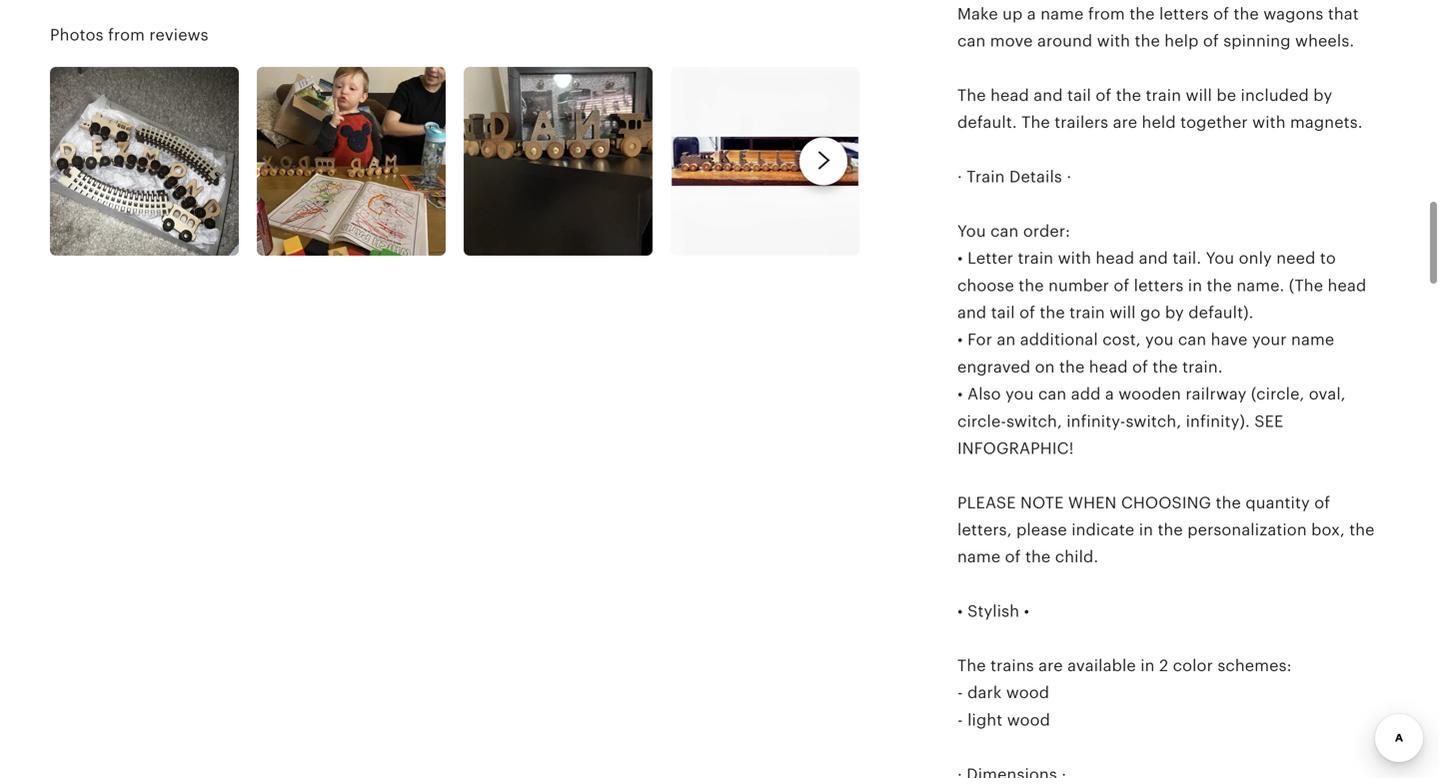 Task type: vqa. For each thing, say whether or not it's contained in the screenshot.
bundle inside the An Idyllic Something Blue For Your Upcoming Wedding, This Invitation Template Bundle Features All The Basics Along With Reception Essentials Like Menus, Place Cards, Table Numbers, A Welcome Sign, An
no



Task type: describe. For each thing, give the bounding box(es) containing it.
can down on
[[1039, 385, 1067, 403]]

by inside you can order: • letter train with head and tail. you only need to choose the number of letters in the name.  (the head and tail of the train will go by default). • for an additional cost, you can have your name engraved on the head of the train. • also you can add a wooden railrway (circle, oval, circle-switch, infinity-switch, infinity). see infographic!
[[1166, 304, 1185, 322]]

choosing
[[1122, 494, 1212, 512]]

photos from reviews
[[50, 26, 209, 44]]

help
[[1165, 32, 1199, 50]]

included
[[1241, 86, 1310, 104]]

see
[[1255, 413, 1284, 431]]

infinity).
[[1186, 413, 1251, 431]]

can up letter at the top of page
[[991, 222, 1019, 240]]

tail inside the head and tail of the train will be included by default. the trailers are held together with magnets.
[[1068, 86, 1092, 104]]

stylish
[[968, 603, 1020, 621]]

infinity-
[[1067, 413, 1126, 431]]

magnets.
[[1291, 114, 1363, 132]]

letters inside you can order: • letter train with head and tail. you only need to choose the number of letters in the name.  (the head and tail of the train will go by default). • for an additional cost, you can have your name engraved on the head of the train. • also you can add a wooden railrway (circle, oval, circle-switch, infinity-switch, infinity). see infographic!
[[1134, 277, 1184, 295]]

when
[[1069, 494, 1117, 512]]

head up number
[[1096, 250, 1135, 268]]

photos
[[50, 26, 104, 44]]

reviews
[[149, 26, 209, 44]]

of right number
[[1114, 277, 1130, 295]]

tail inside you can order: • letter train with head and tail. you only need to choose the number of letters in the name.  (the head and tail of the train will go by default). • for an additional cost, you can have your name engraved on the head of the train. • also you can add a wooden railrway (circle, oval, circle-switch, infinity-switch, infinity). see infographic!
[[991, 304, 1015, 322]]

default.
[[958, 114, 1017, 132]]

with inside you can order: • letter train with head and tail. you only need to choose the number of letters in the name.  (the head and tail of the train will go by default). • for an additional cost, you can have your name engraved on the head of the train. • also you can add a wooden railrway (circle, oval, circle-switch, infinity-switch, infinity). see infographic!
[[1058, 250, 1092, 268]]

will inside the head and tail of the train will be included by default. the trailers are held together with magnets.
[[1186, 86, 1213, 104]]

1 vertical spatial you
[[1206, 250, 1235, 268]]

tail.
[[1173, 250, 1202, 268]]

schemes:
[[1218, 657, 1292, 675]]

in inside "the trains are available in 2 color schemes: - dark wood - light wood"
[[1141, 657, 1155, 675]]

name inside please note when choosing the quantity of letters, please indicate in the personalization box, the name of the child.
[[958, 549, 1001, 567]]

add
[[1071, 385, 1101, 403]]

with inside make up a name from the letters of the wagons that can move around with the help of spinning wheels.
[[1097, 32, 1131, 50]]

an
[[997, 331, 1016, 349]]

with inside the head and tail of the train will be included by default. the trailers are held together with magnets.
[[1253, 114, 1286, 132]]

0 horizontal spatial you
[[958, 222, 986, 240]]

the up spinning
[[1234, 5, 1259, 23]]

the for head
[[958, 86, 986, 104]]

to
[[1320, 250, 1337, 268]]

wheels.
[[1296, 32, 1355, 50]]

2 - from the top
[[958, 712, 963, 730]]

oval,
[[1309, 385, 1346, 403]]

of down the letters,
[[1005, 549, 1021, 567]]

• left for
[[958, 331, 963, 349]]

are inside "the trains are available in 2 color schemes: - dark wood - light wood"
[[1039, 657, 1063, 675]]

· train details ·
[[958, 168, 1072, 186]]

dark
[[968, 685, 1002, 703]]

railrway
[[1186, 385, 1247, 403]]

only
[[1239, 250, 1273, 268]]

the up wooden
[[1153, 358, 1178, 376]]

make
[[958, 5, 999, 23]]

letters inside make up a name from the letters of the wagons that can move around with the help of spinning wheels.
[[1160, 5, 1209, 23]]

in inside you can order: • letter train with head and tail. you only need to choose the number of letters in the name.  (the head and tail of the train will go by default). • for an additional cost, you can have your name engraved on the head of the train. • also you can add a wooden railrway (circle, oval, circle-switch, infinity-switch, infinity). see infographic!
[[1188, 277, 1203, 295]]

number
[[1049, 277, 1110, 295]]

color
[[1173, 657, 1214, 675]]

child.
[[1055, 549, 1099, 567]]

default).
[[1189, 304, 1254, 322]]

the right box,
[[1350, 521, 1375, 539]]

• left stylish on the bottom right of page
[[958, 603, 963, 621]]

the trains are available in 2 color schemes: - dark wood - light wood
[[958, 657, 1292, 730]]

up
[[1003, 5, 1023, 23]]

additional
[[1020, 331, 1099, 349]]

go
[[1141, 304, 1161, 322]]

in inside please note when choosing the quantity of letters, please indicate in the personalization box, the name of the child.
[[1139, 521, 1154, 539]]

personalization
[[1188, 521, 1307, 539]]

also
[[968, 385, 1001, 403]]

of up additional
[[1020, 304, 1036, 322]]

• left also
[[958, 385, 963, 403]]

wooden
[[1119, 385, 1182, 403]]

trailers
[[1055, 114, 1109, 132]]

that
[[1328, 5, 1359, 23]]

on
[[1035, 358, 1055, 376]]

0 horizontal spatial from
[[108, 26, 145, 44]]

0 vertical spatial wood
[[1007, 685, 1050, 703]]

please
[[1017, 521, 1068, 539]]

wagons
[[1264, 5, 1324, 23]]

the down choosing in the bottom of the page
[[1158, 521, 1184, 539]]

held
[[1142, 114, 1176, 132]]

the up default).
[[1207, 277, 1233, 295]]

box,
[[1312, 521, 1345, 539]]

spinning
[[1224, 32, 1291, 50]]

together
[[1181, 114, 1248, 132]]

be
[[1217, 86, 1237, 104]]

a inside you can order: • letter train with head and tail. you only need to choose the number of letters in the name.  (the head and tail of the train will go by default). • for an additional cost, you can have your name engraved on the head of the train. • also you can add a wooden railrway (circle, oval, circle-switch, infinity-switch, infinity). see infographic!
[[1106, 385, 1115, 403]]

2 switch, from the left
[[1126, 413, 1182, 431]]



Task type: locate. For each thing, give the bounding box(es) containing it.
can down make
[[958, 32, 986, 50]]

1 horizontal spatial tail
[[1068, 86, 1092, 104]]

the up additional
[[1040, 304, 1066, 322]]

will up cost,
[[1110, 304, 1136, 322]]

0 vertical spatial train
[[1146, 86, 1182, 104]]

train down number
[[1070, 304, 1106, 322]]

•
[[958, 250, 963, 268], [958, 331, 963, 349], [958, 385, 963, 403], [958, 603, 963, 621], [1024, 603, 1030, 621]]

details
[[1010, 168, 1063, 186]]

name inside make up a name from the letters of the wagons that can move around with the help of spinning wheels.
[[1041, 5, 1084, 23]]

from
[[1089, 5, 1126, 23], [108, 26, 145, 44]]

1 vertical spatial in
[[1139, 521, 1154, 539]]

train
[[1146, 86, 1182, 104], [1018, 250, 1054, 268], [1070, 304, 1106, 322]]

will left be
[[1186, 86, 1213, 104]]

tail up an
[[991, 304, 1015, 322]]

are inside the head and tail of the train will be included by default. the trailers are held together with magnets.
[[1113, 114, 1138, 132]]

0 horizontal spatial train
[[1018, 250, 1054, 268]]

in left 2
[[1141, 657, 1155, 675]]

wood down trains
[[1007, 685, 1050, 703]]

1 vertical spatial wood
[[1007, 712, 1051, 730]]

have
[[1211, 331, 1248, 349]]

choose
[[958, 277, 1015, 295]]

0 horizontal spatial you
[[1006, 385, 1034, 403]]

0 vertical spatial with
[[1097, 32, 1131, 50]]

0 vertical spatial and
[[1034, 86, 1063, 104]]

0 vertical spatial a
[[1028, 5, 1037, 23]]

can
[[958, 32, 986, 50], [991, 222, 1019, 240], [1179, 331, 1207, 349], [1039, 385, 1067, 403]]

train.
[[1183, 358, 1223, 376]]

of inside the head and tail of the train will be included by default. the trailers are held together with magnets.
[[1096, 86, 1112, 104]]

the up dark on the bottom
[[958, 657, 986, 675]]

· left train
[[958, 168, 963, 186]]

you
[[1146, 331, 1174, 349], [1006, 385, 1034, 403]]

infographic!
[[958, 440, 1074, 458]]

0 vertical spatial letters
[[1160, 5, 1209, 23]]

wood
[[1007, 685, 1050, 703], [1007, 712, 1051, 730]]

1 horizontal spatial a
[[1106, 385, 1115, 403]]

1 horizontal spatial name
[[1041, 5, 1084, 23]]

0 horizontal spatial with
[[1058, 250, 1092, 268]]

order:
[[1024, 222, 1071, 240]]

the left help
[[1135, 32, 1161, 50]]

cost,
[[1103, 331, 1141, 349]]

letters,
[[958, 521, 1012, 539]]

1 vertical spatial and
[[1139, 250, 1169, 268]]

with right around in the top right of the page
[[1097, 32, 1131, 50]]

a inside make up a name from the letters of the wagons that can move around with the help of spinning wheels.
[[1028, 5, 1037, 23]]

with
[[1097, 32, 1131, 50], [1253, 114, 1286, 132], [1058, 250, 1092, 268]]

1 vertical spatial -
[[958, 712, 963, 730]]

train
[[967, 168, 1005, 186]]

1 horizontal spatial and
[[1034, 86, 1063, 104]]

of
[[1214, 5, 1230, 23], [1204, 32, 1219, 50], [1096, 86, 1112, 104], [1114, 277, 1130, 295], [1020, 304, 1036, 322], [1133, 358, 1149, 376], [1315, 494, 1331, 512], [1005, 549, 1021, 567]]

- left dark on the bottom
[[958, 685, 963, 703]]

name up around in the top right of the page
[[1041, 5, 1084, 23]]

0 vertical spatial tail
[[1068, 86, 1092, 104]]

1 horizontal spatial with
[[1097, 32, 1131, 50]]

in down choosing in the bottom of the page
[[1139, 521, 1154, 539]]

0 horizontal spatial by
[[1166, 304, 1185, 322]]

0 vertical spatial will
[[1186, 86, 1213, 104]]

train inside the head and tail of the train will be included by default. the trailers are held together with magnets.
[[1146, 86, 1182, 104]]

a
[[1028, 5, 1037, 23], [1106, 385, 1115, 403]]

in
[[1188, 277, 1203, 295], [1139, 521, 1154, 539], [1141, 657, 1155, 675]]

move
[[991, 32, 1033, 50]]

are
[[1113, 114, 1138, 132], [1039, 657, 1063, 675]]

switch,
[[1007, 413, 1063, 431], [1126, 413, 1182, 431]]

2
[[1160, 657, 1169, 675]]

2 vertical spatial with
[[1058, 250, 1092, 268]]

of right help
[[1204, 32, 1219, 50]]

name.
[[1237, 277, 1285, 295]]

the
[[958, 86, 986, 104], [1022, 114, 1051, 132], [958, 657, 986, 675]]

1 vertical spatial will
[[1110, 304, 1136, 322]]

please
[[958, 494, 1016, 512]]

0 vertical spatial in
[[1188, 277, 1203, 295]]

0 horizontal spatial will
[[1110, 304, 1136, 322]]

the head and tail of the train will be included by default. the trailers are held together with magnets.
[[958, 86, 1363, 132]]

2 vertical spatial name
[[958, 549, 1001, 567]]

by
[[1314, 86, 1333, 104], [1166, 304, 1185, 322]]

quantity
[[1246, 494, 1310, 512]]

note
[[1021, 494, 1064, 512]]

with up number
[[1058, 250, 1092, 268]]

of up trailers
[[1096, 86, 1112, 104]]

with down included
[[1253, 114, 1286, 132]]

engraved
[[958, 358, 1031, 376]]

1 vertical spatial by
[[1166, 304, 1185, 322]]

the inside "the trains are available in 2 color schemes: - dark wood - light wood"
[[958, 657, 986, 675]]

please note when choosing the quantity of letters, please indicate in the personalization box, the name of the child.
[[958, 494, 1375, 567]]

circle-
[[958, 413, 1007, 431]]

(the
[[1289, 277, 1324, 295]]

you down go
[[1146, 331, 1174, 349]]

1 horizontal spatial ·
[[1067, 168, 1072, 186]]

from inside make up a name from the letters of the wagons that can move around with the help of spinning wheels.
[[1089, 5, 1126, 23]]

0 vertical spatial are
[[1113, 114, 1138, 132]]

light
[[968, 712, 1003, 730]]

letters up help
[[1160, 5, 1209, 23]]

2 horizontal spatial train
[[1146, 86, 1182, 104]]

0 horizontal spatial ·
[[958, 168, 963, 186]]

indicate
[[1072, 521, 1135, 539]]

for
[[968, 331, 993, 349]]

name inside you can order: • letter train with head and tail. you only need to choose the number of letters in the name.  (the head and tail of the train will go by default). • for an additional cost, you can have your name engraved on the head of the train. • also you can add a wooden railrway (circle, oval, circle-switch, infinity-switch, infinity). see infographic!
[[1292, 331, 1335, 349]]

2 horizontal spatial with
[[1253, 114, 1286, 132]]

1 vertical spatial tail
[[991, 304, 1015, 322]]

0 horizontal spatial tail
[[991, 304, 1015, 322]]

· right details
[[1067, 168, 1072, 186]]

train up held
[[1146, 86, 1182, 104]]

0 horizontal spatial name
[[958, 549, 1001, 567]]

1 horizontal spatial you
[[1146, 331, 1174, 349]]

2 vertical spatial and
[[958, 304, 987, 322]]

0 vertical spatial you
[[1146, 331, 1174, 349]]

(circle,
[[1251, 385, 1305, 403]]

1 vertical spatial train
[[1018, 250, 1054, 268]]

of up wooden
[[1133, 358, 1149, 376]]

1 - from the top
[[958, 685, 963, 703]]

you up letter at the top of page
[[958, 222, 986, 240]]

0 horizontal spatial and
[[958, 304, 987, 322]]

the right on
[[1060, 358, 1085, 376]]

letters up go
[[1134, 277, 1184, 295]]

1 vertical spatial are
[[1039, 657, 1063, 675]]

name right your
[[1292, 331, 1335, 349]]

1 horizontal spatial from
[[1089, 5, 1126, 23]]

head down to at the right of page
[[1328, 277, 1367, 295]]

will inside you can order: • letter train with head and tail. you only need to choose the number of letters in the name.  (the head and tail of the train will go by default). • for an additional cost, you can have your name engraved on the head of the train. • also you can add a wooden railrway (circle, oval, circle-switch, infinity-switch, infinity). see infographic!
[[1110, 304, 1136, 322]]

the right choose
[[1019, 277, 1044, 295]]

and up for
[[958, 304, 987, 322]]

you right tail.
[[1206, 250, 1235, 268]]

the
[[1130, 5, 1155, 23], [1234, 5, 1259, 23], [1135, 32, 1161, 50], [1116, 86, 1142, 104], [1019, 277, 1044, 295], [1207, 277, 1233, 295], [1040, 304, 1066, 322], [1060, 358, 1085, 376], [1153, 358, 1178, 376], [1216, 494, 1242, 512], [1158, 521, 1184, 539], [1350, 521, 1375, 539], [1026, 549, 1051, 567]]

switch, up 'infographic!'
[[1007, 413, 1063, 431]]

switch, down wooden
[[1126, 413, 1182, 431]]

2 vertical spatial train
[[1070, 304, 1106, 322]]

a right add
[[1106, 385, 1115, 403]]

train down order: at the right top of page
[[1018, 250, 1054, 268]]

• right stylish on the bottom right of page
[[1024, 603, 1030, 621]]

• stylish •
[[958, 603, 1030, 621]]

1 horizontal spatial by
[[1314, 86, 1333, 104]]

the up default. on the top right
[[958, 86, 986, 104]]

1 · from the left
[[958, 168, 963, 186]]

in down tail.
[[1188, 277, 1203, 295]]

the left trailers
[[1022, 114, 1051, 132]]

0 horizontal spatial are
[[1039, 657, 1063, 675]]

will
[[1186, 86, 1213, 104], [1110, 304, 1136, 322]]

from up around in the top right of the page
[[1089, 5, 1126, 23]]

and
[[1034, 86, 1063, 104], [1139, 250, 1169, 268], [958, 304, 987, 322]]

2 horizontal spatial name
[[1292, 331, 1335, 349]]

name
[[1041, 5, 1084, 23], [1292, 331, 1335, 349], [958, 549, 1001, 567]]

from right photos
[[108, 26, 145, 44]]

0 vertical spatial name
[[1041, 5, 1084, 23]]

1 switch, from the left
[[1007, 413, 1063, 431]]

are left held
[[1113, 114, 1138, 132]]

and left tail.
[[1139, 250, 1169, 268]]

are right trains
[[1039, 657, 1063, 675]]

0 horizontal spatial switch,
[[1007, 413, 1063, 431]]

and up trailers
[[1034, 86, 1063, 104]]

the for trains
[[958, 657, 986, 675]]

2 horizontal spatial and
[[1139, 250, 1169, 268]]

head down cost,
[[1090, 358, 1128, 376]]

1 vertical spatial letters
[[1134, 277, 1184, 295]]

- left light
[[958, 712, 963, 730]]

1 horizontal spatial switch,
[[1126, 413, 1182, 431]]

1 vertical spatial a
[[1106, 385, 1115, 403]]

trains
[[991, 657, 1035, 675]]

head up default. on the top right
[[991, 86, 1030, 104]]

name down the letters,
[[958, 549, 1001, 567]]

head inside the head and tail of the train will be included by default. the trailers are held together with magnets.
[[991, 86, 1030, 104]]

you can order: • letter train with head and tail. you only need to choose the number of letters in the name.  (the head and tail of the train will go by default). • for an additional cost, you can have your name engraved on the head of the train. • also you can add a wooden railrway (circle, oval, circle-switch, infinity-switch, infinity). see infographic!
[[958, 222, 1367, 458]]

1 vertical spatial the
[[1022, 114, 1051, 132]]

head
[[991, 86, 1030, 104], [1096, 250, 1135, 268], [1328, 277, 1367, 295], [1090, 358, 1128, 376]]

need
[[1277, 250, 1316, 268]]

0 vertical spatial from
[[1089, 5, 1126, 23]]

of up box,
[[1315, 494, 1331, 512]]

• left letter at the top of page
[[958, 250, 963, 268]]

letters
[[1160, 5, 1209, 23], [1134, 277, 1184, 295]]

by inside the head and tail of the train will be included by default. the trailers are held together with magnets.
[[1314, 86, 1333, 104]]

0 vertical spatial -
[[958, 685, 963, 703]]

can inside make up a name from the letters of the wagons that can move around with the help of spinning wheels.
[[958, 32, 986, 50]]

your
[[1252, 331, 1287, 349]]

0 vertical spatial the
[[958, 86, 986, 104]]

the up the head and tail of the train will be included by default. the trailers are held together with magnets.
[[1130, 5, 1155, 23]]

make up a name from the letters of the wagons that can move around with the help of spinning wheels.
[[958, 5, 1359, 50]]

1 vertical spatial name
[[1292, 331, 1335, 349]]

1 horizontal spatial train
[[1070, 304, 1106, 322]]

the down please
[[1026, 549, 1051, 567]]

0 vertical spatial you
[[958, 222, 986, 240]]

the inside the head and tail of the train will be included by default. the trailers are held together with magnets.
[[1116, 86, 1142, 104]]

can up train. at the top of page
[[1179, 331, 1207, 349]]

the down make up a name from the letters of the wagons that can move around with the help of spinning wheels.
[[1116, 86, 1142, 104]]

1 horizontal spatial will
[[1186, 86, 1213, 104]]

and inside the head and tail of the train will be included by default. the trailers are held together with magnets.
[[1034, 86, 1063, 104]]

1 vertical spatial you
[[1006, 385, 1034, 403]]

tail
[[1068, 86, 1092, 104], [991, 304, 1015, 322]]

of up spinning
[[1214, 5, 1230, 23]]

wood right light
[[1007, 712, 1051, 730]]

letter
[[968, 250, 1014, 268]]

by right go
[[1166, 304, 1185, 322]]

the up 'personalization' on the bottom right
[[1216, 494, 1242, 512]]

a right up
[[1028, 5, 1037, 23]]

·
[[958, 168, 963, 186], [1067, 168, 1072, 186]]

1 vertical spatial with
[[1253, 114, 1286, 132]]

2 vertical spatial the
[[958, 657, 986, 675]]

2 vertical spatial in
[[1141, 657, 1155, 675]]

you right also
[[1006, 385, 1034, 403]]

around
[[1038, 32, 1093, 50]]

1 horizontal spatial are
[[1113, 114, 1138, 132]]

0 horizontal spatial a
[[1028, 5, 1037, 23]]

2 · from the left
[[1067, 168, 1072, 186]]

by up magnets.
[[1314, 86, 1333, 104]]

-
[[958, 685, 963, 703], [958, 712, 963, 730]]

0 vertical spatial by
[[1314, 86, 1333, 104]]

available
[[1068, 657, 1137, 675]]

1 vertical spatial from
[[108, 26, 145, 44]]

1 horizontal spatial you
[[1206, 250, 1235, 268]]

tail up trailers
[[1068, 86, 1092, 104]]



